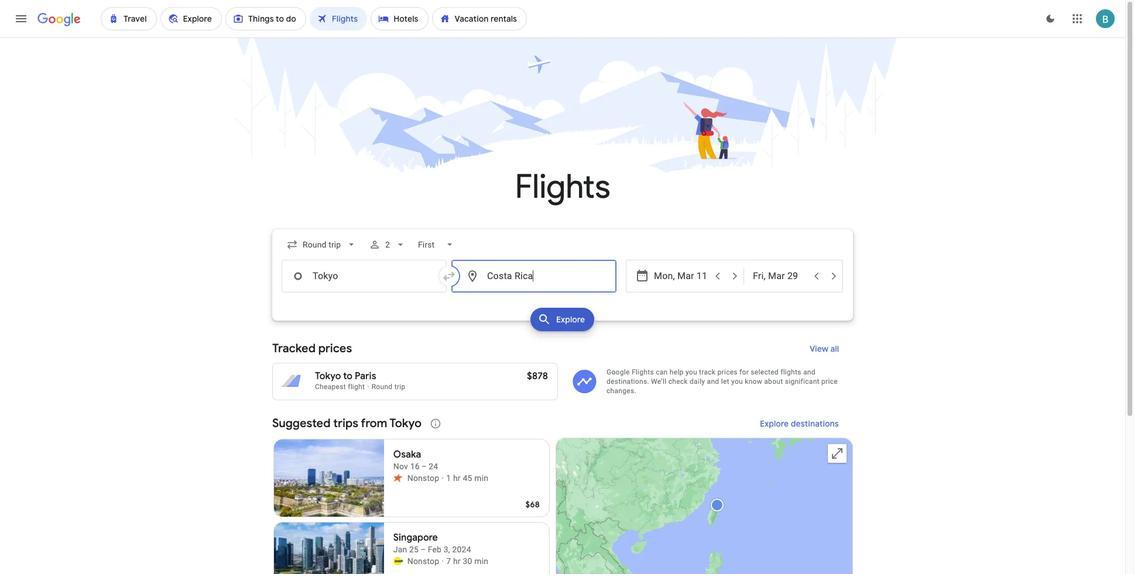 Task type: describe. For each thing, give the bounding box(es) containing it.
let
[[722, 378, 730, 386]]

suggested
[[272, 417, 331, 431]]

nov
[[393, 462, 408, 472]]

significant
[[785, 378, 820, 386]]

can
[[656, 368, 668, 377]]

destinations.
[[607, 378, 650, 386]]

price
[[822, 378, 838, 386]]

45
[[463, 474, 472, 483]]

explore destinations button
[[746, 410, 854, 438]]

cheapest flight
[[315, 383, 365, 391]]

2024
[[453, 545, 471, 555]]

round
[[372, 383, 393, 391]]

google
[[607, 368, 630, 377]]

osaka nov 16 – 24
[[393, 449, 438, 472]]

explore button
[[531, 308, 595, 332]]

daily
[[690, 378, 705, 386]]

round trip
[[372, 383, 406, 391]]

flight
[[348, 383, 365, 391]]

view all
[[810, 344, 839, 354]]

help
[[670, 368, 684, 377]]

explore for explore destinations
[[760, 419, 789, 429]]

selected
[[751, 368, 779, 377]]

for
[[740, 368, 749, 377]]

$878
[[527, 371, 548, 383]]

prices inside google flights can help you track prices for selected flights and destinations. we'll check daily and let you know about significant price changes.
[[718, 368, 738, 377]]

tokyo to paris
[[315, 371, 376, 383]]

jetstar image
[[393, 474, 403, 483]]

cheapest
[[315, 383, 346, 391]]

nonstop for singapore
[[408, 557, 440, 566]]

suggested trips from tokyo
[[272, 417, 422, 431]]

flights inside google flights can help you track prices for selected flights and destinations. we'll check daily and let you know about significant price changes.
[[632, 368, 654, 377]]

$68
[[526, 500, 540, 510]]

osaka
[[393, 449, 421, 461]]

30
[[463, 557, 472, 566]]

singapore jan 25 – feb 3, 2024
[[393, 532, 471, 555]]

track
[[700, 368, 716, 377]]

tokyo inside tracked prices region
[[315, 371, 341, 383]]

hr for osaka
[[453, 474, 461, 483]]

changes.
[[607, 387, 637, 395]]

min for singapore
[[475, 557, 489, 566]]

 image for osaka
[[442, 473, 444, 484]]

tracked prices
[[272, 342, 352, 356]]

check
[[669, 378, 688, 386]]

from
[[361, 417, 387, 431]]

singapore
[[393, 532, 438, 544]]



Task type: locate. For each thing, give the bounding box(es) containing it.
all
[[831, 344, 839, 354]]

tokyo up "cheapest"
[[315, 371, 341, 383]]

you
[[686, 368, 698, 377], [732, 378, 743, 386]]

destinations
[[791, 419, 839, 429]]

change appearance image
[[1037, 5, 1065, 33]]

1 vertical spatial nonstop
[[408, 557, 440, 566]]

hr right 7
[[453, 557, 461, 566]]

explore inside button
[[557, 315, 586, 325]]

min right 30
[[475, 557, 489, 566]]

1 horizontal spatial and
[[804, 368, 816, 377]]

 image for singapore
[[442, 556, 444, 568]]

Departure text field
[[654, 261, 708, 292]]

25 – feb
[[410, 545, 442, 555]]

None text field
[[452, 260, 617, 293]]

 image left '1'
[[442, 473, 444, 484]]

Return text field
[[753, 261, 807, 292]]

2
[[386, 240, 390, 250]]

explore destinations
[[760, 419, 839, 429]]

1 vertical spatial flights
[[632, 368, 654, 377]]

3,
[[444, 545, 450, 555]]

view
[[810, 344, 829, 354]]

1 hr from the top
[[453, 474, 461, 483]]

1 nonstop from the top
[[408, 474, 440, 483]]

main menu image
[[14, 12, 28, 26]]

and
[[804, 368, 816, 377], [707, 378, 720, 386]]

know
[[745, 378, 763, 386]]

1 horizontal spatial explore
[[760, 419, 789, 429]]

hr for singapore
[[453, 557, 461, 566]]

0 horizontal spatial explore
[[557, 315, 586, 325]]

0 horizontal spatial you
[[686, 368, 698, 377]]

and up significant
[[804, 368, 816, 377]]

0 vertical spatial  image
[[442, 473, 444, 484]]

None field
[[282, 234, 362, 255], [414, 234, 461, 255], [282, 234, 362, 255], [414, 234, 461, 255]]

scoot image
[[393, 557, 403, 566]]

we'll
[[651, 378, 667, 386]]

0 horizontal spatial and
[[707, 378, 720, 386]]

nonstop
[[408, 474, 440, 483], [408, 557, 440, 566]]

1 hr 45 min
[[446, 474, 489, 483]]

google flights can help you track prices for selected flights and destinations. we'll check daily and let you know about significant price changes.
[[607, 368, 838, 395]]

0 vertical spatial tokyo
[[315, 371, 341, 383]]

 image left 7
[[442, 556, 444, 568]]

0 horizontal spatial tokyo
[[315, 371, 341, 383]]

2 min from the top
[[475, 557, 489, 566]]

0 vertical spatial you
[[686, 368, 698, 377]]

1 horizontal spatial tokyo
[[390, 417, 422, 431]]

1 horizontal spatial flights
[[632, 368, 654, 377]]

tokyo inside suggested trips from tokyo "region"
[[390, 417, 422, 431]]

1 vertical spatial tokyo
[[390, 417, 422, 431]]

0 vertical spatial flights
[[515, 166, 611, 208]]

prices up let
[[718, 368, 738, 377]]

min for osaka
[[475, 474, 489, 483]]

you down for
[[732, 378, 743, 386]]

0 horizontal spatial prices
[[318, 342, 352, 356]]

1 horizontal spatial you
[[732, 378, 743, 386]]

suggested trips from tokyo region
[[272, 410, 854, 575]]

flights
[[515, 166, 611, 208], [632, 368, 654, 377]]

 image
[[442, 473, 444, 484], [442, 556, 444, 568]]

0 vertical spatial nonstop
[[408, 474, 440, 483]]

trip
[[395, 383, 406, 391]]

explore left destinations
[[760, 419, 789, 429]]

explore
[[557, 315, 586, 325], [760, 419, 789, 429]]

2 button
[[365, 231, 411, 259]]

trips
[[333, 417, 359, 431]]

prices
[[318, 342, 352, 356], [718, 368, 738, 377]]

2  image from the top
[[442, 556, 444, 568]]

1 vertical spatial prices
[[718, 368, 738, 377]]

1  image from the top
[[442, 473, 444, 484]]

0 vertical spatial min
[[475, 474, 489, 483]]

nonstop down the 25 – feb
[[408, 557, 440, 566]]

explore for explore
[[557, 315, 586, 325]]

Flight search field
[[263, 230, 863, 335]]

1
[[446, 474, 451, 483]]

and down track at the bottom of page
[[707, 378, 720, 386]]

68 US dollars text field
[[526, 500, 540, 510]]

explore inside button
[[760, 419, 789, 429]]

878 US dollars text field
[[527, 371, 548, 383]]

7
[[446, 557, 451, 566]]

0 vertical spatial and
[[804, 368, 816, 377]]

min
[[475, 474, 489, 483], [475, 557, 489, 566]]

nonstop down 16 – 24
[[408, 474, 440, 483]]

1 vertical spatial hr
[[453, 557, 461, 566]]

min right the 45
[[475, 474, 489, 483]]

1 vertical spatial  image
[[442, 556, 444, 568]]

tokyo
[[315, 371, 341, 383], [390, 417, 422, 431]]

you up daily
[[686, 368, 698, 377]]

explore up tracked prices region
[[557, 315, 586, 325]]

about
[[765, 378, 783, 386]]

1 min from the top
[[475, 474, 489, 483]]

2 nonstop from the top
[[408, 557, 440, 566]]

flights
[[781, 368, 802, 377]]

tracked
[[272, 342, 316, 356]]

16 – 24
[[410, 462, 438, 472]]

prices up tokyo to paris
[[318, 342, 352, 356]]

tracked prices region
[[272, 335, 854, 401]]

0 vertical spatial prices
[[318, 342, 352, 356]]

1 vertical spatial explore
[[760, 419, 789, 429]]

None text field
[[282, 260, 447, 293]]

tokyo up osaka
[[390, 417, 422, 431]]

2 hr from the top
[[453, 557, 461, 566]]

to
[[343, 371, 353, 383]]

1 vertical spatial min
[[475, 557, 489, 566]]

nonstop for osaka
[[408, 474, 440, 483]]

hr
[[453, 474, 461, 483], [453, 557, 461, 566]]

0 horizontal spatial flights
[[515, 166, 611, 208]]

0 vertical spatial explore
[[557, 315, 586, 325]]

paris
[[355, 371, 376, 383]]

1 horizontal spatial prices
[[718, 368, 738, 377]]

1 vertical spatial and
[[707, 378, 720, 386]]

0 vertical spatial hr
[[453, 474, 461, 483]]

7 hr 30 min
[[446, 557, 489, 566]]

1 vertical spatial you
[[732, 378, 743, 386]]

jan
[[393, 545, 407, 555]]

hr right '1'
[[453, 474, 461, 483]]



Task type: vqa. For each thing, say whether or not it's contained in the screenshot.
bottommost hr
yes



